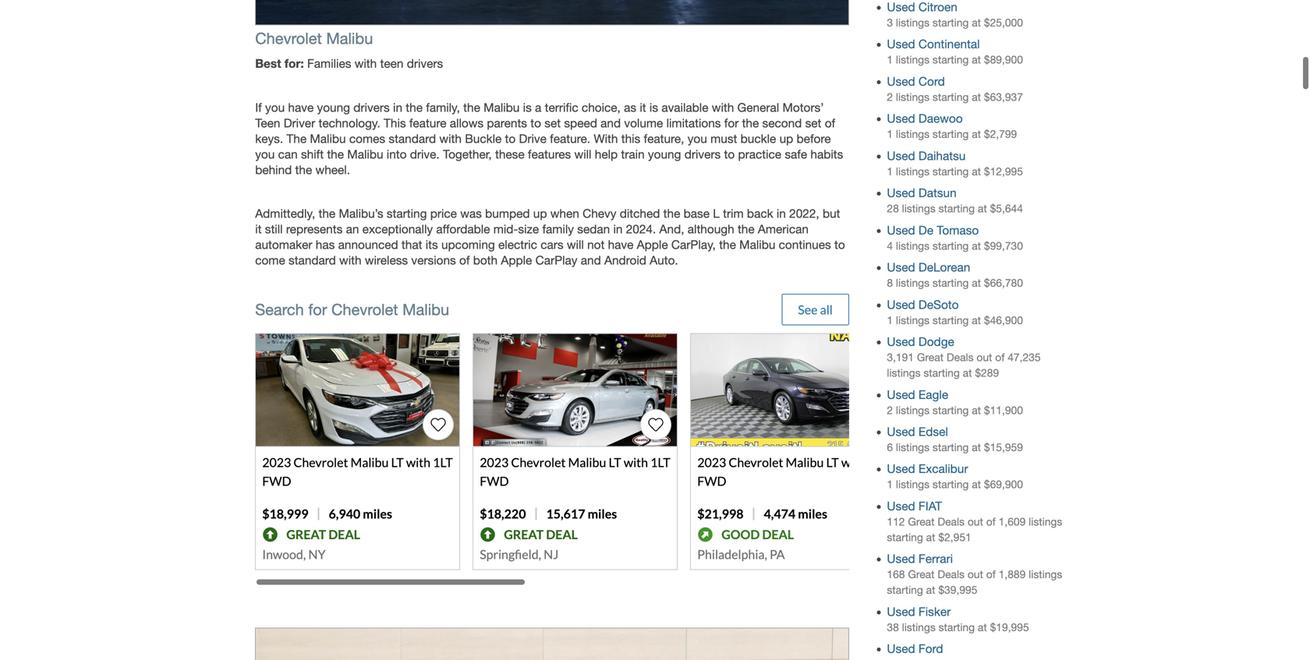 Task type: locate. For each thing, give the bounding box(es) containing it.
see
[[798, 302, 818, 318]]

2 2023 from the left
[[480, 455, 509, 470]]

used for used excalibur 1 listings starting at $69,900
[[888, 462, 916, 477]]

4 used from the top
[[888, 149, 916, 163]]

starting inside 168 great deals out of 1,889 listings starting at
[[888, 585, 924, 597]]

at inside used de tomaso 4 listings starting at $99,730
[[972, 240, 982, 252]]

0 horizontal spatial have
[[288, 101, 314, 115]]

1 vertical spatial out
[[968, 516, 984, 529]]

2 vertical spatial in
[[614, 223, 623, 237]]

1 inside used continental 1 listings starting at $89,900
[[888, 54, 894, 66]]

up inside if you have young drivers in the family, the malibu is a terrific choice, as it is available with general motors' teen driver technology. this feature allows parents to set speed and volume limitations for the second set of keys. the malibu comes standard with buckle to drive feature. with this feature, you must buckle up before you can shift the malibu into drive. together, these features will help train young drivers to practice safe habits behind the wheel.
[[780, 132, 794, 146]]

of up $289
[[996, 352, 1005, 364]]

used inside used datsun 28 listings starting at $5,644
[[888, 186, 916, 200]]

at inside "used edsel 6 listings starting at $15,959"
[[972, 442, 982, 454]]

2 horizontal spatial 2023 chevrolet malibu lt with 1lt fwd image
[[692, 334, 895, 447]]

great deal up nj
[[504, 527, 578, 543]]

out up $2,951
[[968, 516, 984, 529]]

1 2023 chevrolet malibu lt with 1lt fwd from the left
[[262, 455, 453, 489]]

0 vertical spatial great
[[918, 352, 944, 364]]

is up volume
[[650, 101, 659, 115]]

chevrolet up 15,617
[[511, 455, 566, 470]]

0 vertical spatial standard
[[389, 132, 436, 146]]

2 horizontal spatial drivers
[[685, 147, 721, 161]]

starting up "tomaso"
[[939, 203, 975, 215]]

1 horizontal spatial 2023 chevrolet malibu lt with 1lt fwd image
[[474, 334, 677, 447]]

daewoo
[[919, 112, 963, 126]]

0 horizontal spatial drivers
[[354, 101, 390, 115]]

fwd for $21,998
[[698, 474, 727, 489]]

1 horizontal spatial standard
[[389, 132, 436, 146]]

listings right 1,889
[[1029, 569, 1063, 581]]

2023 chevrolet malibu lt with 1lt fwd
[[262, 455, 453, 489], [480, 455, 671, 489], [698, 455, 889, 489]]

1lt for 6,940 miles
[[433, 455, 453, 470]]

to down but
[[835, 238, 846, 252]]

fwd for $18,999
[[262, 474, 292, 489]]

at left $12,995
[[972, 165, 982, 178]]

at inside used continental 1 listings starting at $89,900
[[972, 54, 982, 66]]

at up the fisker at the right of page
[[927, 585, 936, 597]]

price
[[431, 207, 457, 221]]

behind
[[255, 163, 292, 177]]

1 vertical spatial for
[[308, 301, 327, 319]]

$21,998
[[698, 507, 744, 522]]

family,
[[426, 101, 460, 115]]

1 horizontal spatial great
[[504, 527, 544, 543]]

1 miles from the left
[[363, 507, 392, 522]]

for up must
[[725, 116, 739, 130]]

drive.
[[410, 147, 440, 161]]

practice
[[739, 147, 782, 161]]

0 vertical spatial and
[[601, 116, 621, 130]]

the
[[406, 101, 423, 115], [464, 101, 481, 115], [743, 116, 759, 130], [327, 147, 344, 161], [295, 163, 312, 177], [319, 207, 336, 221], [664, 207, 681, 221], [738, 223, 755, 237], [720, 238, 737, 252]]

1 horizontal spatial it
[[640, 101, 647, 115]]

0 vertical spatial in
[[393, 101, 403, 115]]

15 used from the top
[[888, 605, 916, 619]]

used de tomaso link
[[888, 223, 979, 237]]

9 used from the top
[[888, 335, 916, 349]]

it inside if you have young drivers in the family, the malibu is a terrific choice, as it is available with general motors' teen driver technology. this feature allows parents to set speed and volume limitations for the second set of keys. the malibu comes standard with buckle to drive feature. with this feature, you must buckle up before you can shift the malibu into drive. together, these features will help train young drivers to practice safe habits behind the wheel.
[[640, 101, 647, 115]]

3 2023 chevrolet malibu lt with 1lt fwd image from the left
[[692, 334, 895, 447]]

standard up drive.
[[389, 132, 436, 146]]

13 used from the top
[[888, 500, 916, 514]]

0 horizontal spatial set
[[545, 116, 561, 130]]

listings inside used fisker 38 listings starting at $19,995
[[903, 622, 936, 634]]

all
[[821, 302, 833, 318]]

at left $289
[[963, 367, 973, 380]]

and up "with"
[[601, 116, 621, 130]]

listings down de
[[897, 240, 930, 252]]

used for used delorean 8 listings starting at $66,780
[[888, 261, 916, 275]]

a
[[535, 101, 542, 115]]

drivers
[[407, 57, 443, 71], [354, 101, 390, 115], [685, 147, 721, 161]]

features
[[528, 147, 571, 161]]

1 great deal from the left
[[287, 527, 360, 543]]

2 horizontal spatial miles
[[798, 507, 828, 522]]

teen
[[255, 116, 280, 130]]

the up "represents"
[[319, 207, 336, 221]]

2 for used eagle
[[888, 404, 894, 417]]

1 vertical spatial 2
[[888, 404, 894, 417]]

set up before
[[806, 116, 822, 130]]

great deal for ny
[[287, 527, 360, 543]]

starting down delorean
[[933, 277, 969, 290]]

this
[[384, 116, 406, 130]]

inwood, ny
[[262, 547, 326, 562]]

2 down used cord link
[[888, 91, 894, 103]]

used daewoo 1 listings starting at $2,799
[[888, 112, 1018, 141]]

0 vertical spatial apple
[[637, 238, 668, 252]]

in left 2024.
[[614, 223, 623, 237]]

to down must
[[724, 147, 735, 161]]

1 vertical spatial have
[[608, 238, 634, 252]]

starting up eagle
[[924, 367, 960, 380]]

1 for used continental
[[888, 54, 894, 66]]

deal up pa
[[763, 527, 794, 543]]

used down 3
[[888, 37, 916, 51]]

buckle
[[465, 132, 502, 146]]

1 2023 from the left
[[262, 455, 291, 470]]

0 horizontal spatial up
[[534, 207, 547, 221]]

0 horizontal spatial in
[[393, 101, 403, 115]]

used inside used desoto 1 listings starting at $46,900
[[888, 298, 916, 312]]

1 fwd from the left
[[262, 474, 292, 489]]

lt for 15,617 miles
[[609, 455, 622, 470]]

out inside 112 great deals out of 1,609 listings starting at
[[968, 516, 984, 529]]

listings inside 112 great deals out of 1,609 listings starting at
[[1029, 516, 1063, 529]]

up up size
[[534, 207, 547, 221]]

1 inside used desoto 1 listings starting at $46,900
[[888, 314, 894, 327]]

listings right the 1,609
[[1029, 516, 1063, 529]]

starting down desoto
[[933, 314, 969, 327]]

for right search
[[308, 301, 327, 319]]

2 1lt from the left
[[651, 455, 671, 470]]

1 horizontal spatial set
[[806, 116, 822, 130]]

starting
[[933, 16, 969, 29], [933, 54, 969, 66], [933, 91, 969, 103], [933, 128, 969, 141], [933, 165, 969, 178], [939, 203, 975, 215], [387, 207, 427, 221], [933, 240, 969, 252], [933, 277, 969, 290], [933, 314, 969, 327], [924, 367, 960, 380], [933, 404, 969, 417], [933, 442, 969, 454], [933, 479, 969, 491], [888, 532, 924, 544], [888, 585, 924, 597], [939, 622, 975, 634]]

112 great deals out of 1,609 listings starting at
[[888, 516, 1063, 544]]

1 vertical spatial standard
[[289, 254, 336, 268]]

1 deal from the left
[[329, 527, 360, 543]]

listings down '3,191'
[[888, 367, 921, 380]]

0 horizontal spatial miles
[[363, 507, 392, 522]]

used for used datsun 28 listings starting at $5,644
[[888, 186, 916, 200]]

malibu down versions at the left
[[403, 301, 450, 319]]

to down a
[[531, 116, 542, 130]]

2 horizontal spatial 1lt
[[869, 455, 889, 470]]

automaker
[[255, 238, 313, 252]]

drivers right teen
[[407, 57, 443, 71]]

malibu up parents
[[484, 101, 520, 115]]

for inside if you have young drivers in the family, the malibu is a terrific choice, as it is available with general motors' teen driver technology. this feature allows parents to set speed and volume limitations for the second set of keys. the malibu comes standard with buckle to drive feature. with this feature, you must buckle up before you can shift the malibu into drive. together, these features will help train young drivers to practice safe habits behind the wheel.
[[725, 116, 739, 130]]

fwd for $18,220
[[480, 474, 509, 489]]

used inside used excalibur 1 listings starting at $69,900
[[888, 462, 916, 477]]

1 inside the used daihatsu 1 listings starting at $12,995
[[888, 165, 894, 178]]

listings down the "used fisker" link
[[903, 622, 936, 634]]

$66,780
[[985, 277, 1024, 290]]

used up "168"
[[888, 553, 916, 567]]

great for $18,220
[[504, 527, 544, 543]]

1 for used desoto
[[888, 314, 894, 327]]

2 lt from the left
[[609, 455, 622, 470]]

3 2023 from the left
[[698, 455, 727, 470]]

used ferrari
[[888, 553, 954, 567]]

starting down daihatsu
[[933, 165, 969, 178]]

2 inside the used eagle 2 listings starting at $11,900
[[888, 404, 894, 417]]

and down not in the left of the page
[[581, 254, 601, 268]]

0 vertical spatial have
[[288, 101, 314, 115]]

1 inside used daewoo 1 listings starting at $2,799
[[888, 128, 894, 141]]

chevrolet up 4,474 on the bottom of the page
[[729, 455, 784, 470]]

1 down used daewoo link
[[888, 128, 894, 141]]

1 horizontal spatial in
[[614, 223, 623, 237]]

deal for inwood, ny
[[329, 527, 360, 543]]

you down 'limitations'
[[688, 132, 708, 146]]

used inside used continental 1 listings starting at $89,900
[[888, 37, 916, 51]]

2 deal from the left
[[546, 527, 578, 543]]

at inside "3,191 great deals out of 47,235 listings starting at"
[[963, 367, 973, 380]]

starting up excalibur
[[933, 442, 969, 454]]

1 vertical spatial will
[[567, 238, 584, 252]]

listings down 'used eagle' link
[[897, 404, 930, 417]]

3 miles from the left
[[798, 507, 828, 522]]

was
[[461, 207, 482, 221]]

at inside 112 great deals out of 1,609 listings starting at
[[927, 532, 936, 544]]

2023 chevrolet malibu lt with 1lt fwd for 15,617
[[480, 455, 671, 489]]

apple down electric
[[501, 254, 532, 268]]

deals for used fiat
[[938, 516, 965, 529]]

used up 38
[[888, 605, 916, 619]]

at inside the used eagle 2 listings starting at $11,900
[[972, 404, 982, 417]]

miles
[[363, 507, 392, 522], [588, 507, 617, 522], [798, 507, 828, 522]]

great inside 112 great deals out of 1,609 listings starting at
[[909, 516, 935, 529]]

1 up used fiat link
[[888, 479, 894, 491]]

2023 chevrolet malibu lt with 1lt fwd image for 15,617
[[474, 334, 677, 447]]

0 horizontal spatial deal
[[329, 527, 360, 543]]

0 horizontal spatial fwd
[[262, 474, 292, 489]]

second
[[763, 116, 802, 130]]

back
[[747, 207, 774, 221]]

drivers up technology.
[[354, 101, 390, 115]]

1 horizontal spatial young
[[648, 147, 682, 161]]

announced
[[338, 238, 398, 252]]

2023 up $21,998
[[698, 455, 727, 470]]

of inside admittedly, the malibu's starting price was bumped up when chevy ditched the base l trim back in 2022, but it still represents an exceptionally affordable mid-size family sedan in 2024. and, although the american automaker has announced that its upcoming electric cars will not have apple carplay, the malibu continues to come standard with wireless versions of both apple carplay and android auto.
[[460, 254, 470, 268]]

see all
[[798, 302, 833, 318]]

2 miles from the left
[[588, 507, 617, 522]]

0 vertical spatial it
[[640, 101, 647, 115]]

of left 1,889
[[987, 569, 996, 581]]

1lt for 4,474 miles
[[869, 455, 889, 470]]

up
[[780, 132, 794, 146], [534, 207, 547, 221]]

2 great from the left
[[504, 527, 544, 543]]

used down 6 on the right bottom of page
[[888, 462, 916, 477]]

delorean
[[919, 261, 971, 275]]

11 used from the top
[[888, 425, 916, 439]]

at left $2,799
[[972, 128, 982, 141]]

at up the ferrari
[[927, 532, 936, 544]]

2 horizontal spatial 2023
[[698, 455, 727, 470]]

$11,900
[[985, 404, 1024, 417]]

terrific
[[545, 101, 579, 115]]

0 vertical spatial deals
[[947, 352, 974, 364]]

fwd up $18,220
[[480, 474, 509, 489]]

1 2 from the top
[[888, 91, 894, 103]]

of inside "3,191 great deals out of 47,235 listings starting at"
[[996, 352, 1005, 364]]

inwood,
[[262, 547, 306, 562]]

used for used edsel 6 listings starting at $15,959
[[888, 425, 916, 439]]

1 horizontal spatial have
[[608, 238, 634, 252]]

1 horizontal spatial up
[[780, 132, 794, 146]]

1 vertical spatial in
[[777, 207, 786, 221]]

chevrolet up 6,940
[[294, 455, 348, 470]]

1 vertical spatial you
[[688, 132, 708, 146]]

2023 chevrolet malibu lt with 1lt fwd image
[[256, 334, 460, 447], [474, 334, 677, 447], [692, 334, 895, 447]]

at left $46,900 on the top right
[[972, 314, 982, 327]]

for
[[725, 116, 739, 130], [308, 301, 327, 319]]

0 horizontal spatial great deal
[[287, 527, 360, 543]]

1 vertical spatial young
[[648, 147, 682, 161]]

listings inside used datsun 28 listings starting at $5,644
[[903, 203, 936, 215]]

used eagle link
[[888, 388, 949, 402]]

at left $63,937
[[972, 91, 982, 103]]

2023 for $18,999
[[262, 455, 291, 470]]

starting up exceptionally
[[387, 207, 427, 221]]

fisker
[[919, 605, 951, 619]]

used down 8 on the right top of the page
[[888, 298, 916, 312]]

miles for 6,940 miles
[[363, 507, 392, 522]]

3 1 from the top
[[888, 165, 894, 178]]

have up 'android'
[[608, 238, 634, 252]]

2 1 from the top
[[888, 128, 894, 141]]

has
[[316, 238, 335, 252]]

lt up 6,940 miles
[[391, 455, 404, 470]]

12 used from the top
[[888, 462, 916, 477]]

used inside used de tomaso 4 listings starting at $99,730
[[888, 223, 916, 237]]

great deal for nj
[[504, 527, 578, 543]]

listings inside "used edsel 6 listings starting at $15,959"
[[897, 442, 930, 454]]

in up american
[[777, 207, 786, 221]]

0 horizontal spatial great
[[287, 527, 326, 543]]

3 lt from the left
[[827, 455, 839, 470]]

you
[[265, 101, 285, 115], [688, 132, 708, 146], [255, 147, 275, 161]]

l
[[713, 207, 720, 221]]

deals up $39,995
[[938, 569, 965, 581]]

1 horizontal spatial 2023 chevrolet malibu lt with 1lt fwd
[[480, 455, 671, 489]]

deal
[[329, 527, 360, 543], [546, 527, 578, 543], [763, 527, 794, 543]]

out up $39,995
[[968, 569, 984, 581]]

safe
[[785, 147, 808, 161]]

at left $19,995
[[978, 622, 988, 634]]

used inside "used edsel 6 listings starting at $15,959"
[[888, 425, 916, 439]]

1 vertical spatial apple
[[501, 254, 532, 268]]

1 horizontal spatial lt
[[609, 455, 622, 470]]

great up the springfield, nj
[[504, 527, 544, 543]]

chevrolet for $18,999
[[294, 455, 348, 470]]

0 horizontal spatial for
[[308, 301, 327, 319]]

and inside admittedly, the malibu's starting price was bumped up when chevy ditched the base l trim back in 2022, but it still represents an exceptionally affordable mid-size family sedan in 2024. and, although the american automaker has announced that its upcoming electric cars will not have apple carplay, the malibu continues to come standard with wireless versions of both apple carplay and android auto.
[[581, 254, 601, 268]]

1 great from the left
[[287, 527, 326, 543]]

2 is from the left
[[650, 101, 659, 115]]

used left eagle
[[888, 388, 916, 402]]

0 vertical spatial out
[[977, 352, 993, 364]]

used datsun 28 listings starting at $5,644
[[888, 186, 1024, 215]]

1 vertical spatial deals
[[938, 516, 965, 529]]

$63,937
[[985, 91, 1024, 103]]

used inside used daewoo 1 listings starting at $2,799
[[888, 112, 916, 126]]

6 used from the top
[[888, 223, 916, 237]]

2 2023 chevrolet malibu lt with 1lt fwd image from the left
[[474, 334, 677, 447]]

2 horizontal spatial fwd
[[698, 474, 727, 489]]

0 horizontal spatial young
[[317, 101, 350, 115]]

starting down the fisker at the right of page
[[939, 622, 975, 634]]

1 vertical spatial great
[[909, 516, 935, 529]]

listings down used cord link
[[897, 91, 930, 103]]

deals down dodge
[[947, 352, 974, 364]]

it inside admittedly, the malibu's starting price was bumped up when chevy ditched the base l trim back in 2022, but it still represents an exceptionally affordable mid-size family sedan in 2024. and, although the american automaker has announced that its upcoming electric cars will not have apple carplay, the malibu continues to come standard with wireless versions of both apple carplay and android auto.
[[255, 223, 262, 237]]

2 2023 chevrolet malibu lt with 1lt fwd from the left
[[480, 455, 671, 489]]

1 1lt from the left
[[433, 455, 453, 470]]

0 horizontal spatial standard
[[289, 254, 336, 268]]

1 1 from the top
[[888, 54, 894, 66]]

1 horizontal spatial deal
[[546, 527, 578, 543]]

at down "tomaso"
[[972, 240, 982, 252]]

and,
[[660, 223, 685, 237]]

must
[[711, 132, 738, 146]]

1 inside used excalibur 1 listings starting at $69,900
[[888, 479, 894, 491]]

used up 112
[[888, 500, 916, 514]]

3 used from the top
[[888, 112, 916, 126]]

0 horizontal spatial 1lt
[[433, 455, 453, 470]]

0 vertical spatial 2
[[888, 91, 894, 103]]

malibu
[[326, 29, 373, 48], [484, 101, 520, 115], [310, 132, 346, 146], [347, 147, 384, 161], [740, 238, 776, 252], [403, 301, 450, 319], [351, 455, 389, 470], [568, 455, 607, 470], [786, 455, 824, 470]]

0 vertical spatial up
[[780, 132, 794, 146]]

deals inside 112 great deals out of 1,609 listings starting at
[[938, 516, 965, 529]]

listings inside 168 great deals out of 1,889 listings starting at
[[1029, 569, 1063, 581]]

starting inside the used eagle 2 listings starting at $11,900
[[933, 404, 969, 417]]

great
[[918, 352, 944, 364], [909, 516, 935, 529], [909, 569, 935, 581]]

used left daihatsu
[[888, 149, 916, 163]]

listings inside the used daihatsu 1 listings starting at $12,995
[[897, 165, 930, 178]]

2023 for $18,220
[[480, 455, 509, 470]]

the down general
[[743, 116, 759, 130]]

0 horizontal spatial 2023
[[262, 455, 291, 470]]

1 horizontal spatial apple
[[637, 238, 668, 252]]

this
[[622, 132, 641, 146]]

2 vertical spatial great
[[909, 569, 935, 581]]

at inside used fisker 38 listings starting at $19,995
[[978, 622, 988, 634]]

deals inside "3,191 great deals out of 47,235 listings starting at"
[[947, 352, 974, 364]]

nj
[[544, 547, 559, 562]]

3 1lt from the left
[[869, 455, 889, 470]]

lt up 15,617 miles
[[609, 455, 622, 470]]

used up 8 on the right top of the page
[[888, 261, 916, 275]]

great inside 168 great deals out of 1,889 listings starting at
[[909, 569, 935, 581]]

used edsel 6 listings starting at $15,959
[[888, 425, 1024, 454]]

standard inside admittedly, the malibu's starting price was bumped up when chevy ditched the base l trim back in 2022, but it still represents an exceptionally affordable mid-size family sedan in 2024. and, although the american automaker has announced that its upcoming electric cars will not have apple carplay, the malibu continues to come standard with wireless versions of both apple carplay and android auto.
[[289, 254, 336, 268]]

2 used from the top
[[888, 74, 916, 89]]

of for used dodge
[[996, 352, 1005, 364]]

used for used daewoo 1 listings starting at $2,799
[[888, 112, 916, 126]]

great inside "3,191 great deals out of 47,235 listings starting at"
[[918, 352, 944, 364]]

2 horizontal spatial in
[[777, 207, 786, 221]]

2 horizontal spatial lt
[[827, 455, 839, 470]]

its
[[426, 238, 438, 252]]

2 fwd from the left
[[480, 474, 509, 489]]

0 vertical spatial you
[[265, 101, 285, 115]]

used for used de tomaso 4 listings starting at $99,730
[[888, 223, 916, 237]]

used inside the used eagle 2 listings starting at $11,900
[[888, 388, 916, 402]]

sedan
[[578, 223, 610, 237]]

1 horizontal spatial drivers
[[407, 57, 443, 71]]

1 vertical spatial it
[[255, 223, 262, 237]]

deal down 15,617
[[546, 527, 578, 543]]

4 1 from the top
[[888, 314, 894, 327]]

1 2023 chevrolet malibu lt with 1lt fwd image from the left
[[256, 334, 460, 447]]

0 vertical spatial will
[[575, 147, 592, 161]]

deals
[[947, 352, 974, 364], [938, 516, 965, 529], [938, 569, 965, 581]]

of for used ferrari
[[987, 569, 996, 581]]

2 vertical spatial out
[[968, 569, 984, 581]]

starting up daewoo
[[933, 91, 969, 103]]

1 vertical spatial up
[[534, 207, 547, 221]]

at left $5,644
[[978, 203, 988, 215]]

0 horizontal spatial lt
[[391, 455, 404, 470]]

out for ferrari
[[968, 569, 984, 581]]

starting inside 112 great deals out of 1,609 listings starting at
[[888, 532, 924, 544]]

10 used from the top
[[888, 388, 916, 402]]

1 vertical spatial drivers
[[354, 101, 390, 115]]

used for used fisker 38 listings starting at $19,995
[[888, 605, 916, 619]]

listings down the used daihatsu link
[[897, 165, 930, 178]]

2024 chevrolet malibu image
[[255, 0, 850, 26]]

at left $69,900
[[972, 479, 982, 491]]

set
[[545, 116, 561, 130], [806, 116, 822, 130]]

used inside 'used cord 2 listings starting at $63,937'
[[888, 74, 916, 89]]

1 horizontal spatial 2023
[[480, 455, 509, 470]]

2 vertical spatial deals
[[938, 569, 965, 581]]

used inside used fisker 38 listings starting at $19,995
[[888, 605, 916, 619]]

1 down used desoto link
[[888, 314, 894, 327]]

set down terrific
[[545, 116, 561, 130]]

2 horizontal spatial deal
[[763, 527, 794, 543]]

$46,900
[[985, 314, 1024, 327]]

2 inside 'used cord 2 listings starting at $63,937'
[[888, 91, 894, 103]]

at inside 168 great deals out of 1,889 listings starting at
[[927, 585, 936, 597]]

1 horizontal spatial for
[[725, 116, 739, 130]]

1 horizontal spatial 1lt
[[651, 455, 671, 470]]

3 2023 chevrolet malibu lt with 1lt fwd from the left
[[698, 455, 889, 489]]

8 used from the top
[[888, 298, 916, 312]]

starting down the continental at the top right of the page
[[933, 54, 969, 66]]

7 used from the top
[[888, 261, 916, 275]]

0 horizontal spatial 2023 chevrolet malibu lt with 1lt fwd image
[[256, 334, 460, 447]]

malibu up best for: families with teen drivers
[[326, 29, 373, 48]]

112
[[888, 516, 906, 529]]

used for used ford
[[888, 643, 916, 657]]

out inside "3,191 great deals out of 47,235 listings starting at"
[[977, 352, 993, 364]]

wheel.
[[316, 163, 350, 177]]

0 vertical spatial drivers
[[407, 57, 443, 71]]

8
[[888, 277, 894, 290]]

used ford link
[[888, 643, 944, 657]]

1 lt from the left
[[391, 455, 404, 470]]

1 horizontal spatial miles
[[588, 507, 617, 522]]

2 2 from the top
[[888, 404, 894, 417]]

1 vertical spatial and
[[581, 254, 601, 268]]

0 horizontal spatial it
[[255, 223, 262, 237]]

0 horizontal spatial is
[[523, 101, 532, 115]]

5 used from the top
[[888, 186, 916, 200]]

at left $25,000 on the right top
[[972, 16, 982, 29]]

0 horizontal spatial 2023 chevrolet malibu lt with 1lt fwd
[[262, 455, 453, 489]]

listings down used edsel link
[[897, 442, 930, 454]]

represents
[[286, 223, 343, 237]]

2023 chevrolet malibu lt with 1lt fwd image for 6,940
[[256, 334, 460, 447]]

will down the feature. at the top of the page
[[575, 147, 592, 161]]

of
[[825, 116, 836, 130], [460, 254, 470, 268], [996, 352, 1005, 364], [987, 516, 996, 529], [987, 569, 996, 581]]

deals up $2,951
[[938, 516, 965, 529]]

will
[[575, 147, 592, 161], [567, 238, 584, 252]]

excalibur
[[919, 462, 969, 477]]

5 1 from the top
[[888, 479, 894, 491]]

of inside 168 great deals out of 1,889 listings starting at
[[987, 569, 996, 581]]

starting down "tomaso"
[[933, 240, 969, 252]]

great for ferrari
[[909, 569, 935, 581]]

used inside the used daihatsu 1 listings starting at $12,995
[[888, 149, 916, 163]]

listings inside used delorean 8 listings starting at $66,780
[[897, 277, 930, 290]]

2 vertical spatial drivers
[[685, 147, 721, 161]]

out inside 168 great deals out of 1,889 listings starting at
[[968, 569, 984, 581]]

listings inside used continental 1 listings starting at $89,900
[[897, 54, 930, 66]]

3 deal from the left
[[763, 527, 794, 543]]

used inside used delorean 8 listings starting at $66,780
[[888, 261, 916, 275]]

listings inside used excalibur 1 listings starting at $69,900
[[897, 479, 930, 491]]

3 fwd from the left
[[698, 474, 727, 489]]

chevrolet
[[255, 29, 322, 48], [332, 301, 398, 319], [294, 455, 348, 470], [511, 455, 566, 470], [729, 455, 784, 470]]

14 used from the top
[[888, 553, 916, 567]]

can
[[278, 147, 298, 161]]

lt
[[391, 455, 404, 470], [609, 455, 622, 470], [827, 455, 839, 470]]

in
[[393, 101, 403, 115], [777, 207, 786, 221], [614, 223, 623, 237]]

up inside admittedly, the malibu's starting price was bumped up when chevy ditched the base l trim back in 2022, but it still represents an exceptionally affordable mid-size family sedan in 2024. and, although the american automaker has announced that its upcoming electric cars will not have apple carplay, the malibu continues to come standard with wireless versions of both apple carplay and android auto.
[[534, 207, 547, 221]]

2 horizontal spatial 2023 chevrolet malibu lt with 1lt fwd
[[698, 455, 889, 489]]

in inside if you have young drivers in the family, the malibu is a terrific choice, as it is available with general motors' teen driver technology. this feature allows parents to set speed and volume limitations for the second set of keys. the malibu comes standard with buckle to drive feature. with this feature, you must buckle up before you can shift the malibu into drive. together, these features will help train young drivers to practice safe habits behind the wheel.
[[393, 101, 403, 115]]

deals inside 168 great deals out of 1,889 listings starting at
[[938, 569, 965, 581]]

at left $89,900
[[972, 54, 982, 66]]

used up 6 on the right bottom of page
[[888, 425, 916, 439]]

1 used from the top
[[888, 37, 916, 51]]

base
[[684, 207, 710, 221]]

1 horizontal spatial is
[[650, 101, 659, 115]]

deals for used dodge
[[947, 352, 974, 364]]

1 horizontal spatial great deal
[[504, 527, 578, 543]]

android
[[605, 254, 647, 268]]

fwd up $21,998
[[698, 474, 727, 489]]

2 great deal from the left
[[504, 527, 578, 543]]

used left daewoo
[[888, 112, 916, 126]]

feature
[[410, 116, 447, 130]]

15,617
[[547, 507, 586, 522]]

used up 28 at the right of page
[[888, 186, 916, 200]]

16 used from the top
[[888, 643, 916, 657]]

1 horizontal spatial fwd
[[480, 474, 509, 489]]

0 vertical spatial for
[[725, 116, 739, 130]]

of inside 112 great deals out of 1,609 listings starting at
[[987, 516, 996, 529]]

listings down the used excalibur link
[[897, 479, 930, 491]]



Task type: vqa. For each thing, say whether or not it's contained in the screenshot.
2023 Jeep Grand Cherokee L Laredo 4WD "jeep"
no



Task type: describe. For each thing, give the bounding box(es) containing it.
deal for philadelphia, pa
[[763, 527, 794, 543]]

deals for used ferrari
[[938, 569, 965, 581]]

the down trim on the right top of page
[[738, 223, 755, 237]]

out for dodge
[[977, 352, 993, 364]]

used for used ferrari
[[888, 553, 916, 567]]

affordable
[[436, 223, 490, 237]]

used cord 2 listings starting at $63,937
[[888, 74, 1024, 103]]

$5,644
[[991, 203, 1024, 215]]

starting inside used delorean 8 listings starting at $66,780
[[933, 277, 969, 290]]

chevrolet up for:
[[255, 29, 322, 48]]

at inside used excalibur 1 listings starting at $69,900
[[972, 479, 982, 491]]

1 for used daewoo
[[888, 128, 894, 141]]

3,191 great deals out of 47,235 listings starting at
[[888, 352, 1041, 380]]

pa
[[770, 547, 785, 562]]

the up the feature at the top
[[406, 101, 423, 115]]

before
[[797, 132, 831, 146]]

lt for 4,474 miles
[[827, 455, 839, 470]]

have inside admittedly, the malibu's starting price was bumped up when chevy ditched the base l trim back in 2022, but it still represents an exceptionally affordable mid-size family sedan in 2024. and, although the american automaker has announced that its upcoming electric cars will not have apple carplay, the malibu continues to come standard with wireless versions of both apple carplay and android auto.
[[608, 238, 634, 252]]

starting inside used continental 1 listings starting at $89,900
[[933, 54, 969, 66]]

chevrolet for $18,220
[[511, 455, 566, 470]]

2023 for $21,998
[[698, 455, 727, 470]]

speed
[[564, 116, 598, 130]]

come
[[255, 254, 285, 268]]

used daihatsu link
[[888, 149, 966, 163]]

$19,995
[[991, 622, 1030, 634]]

these
[[495, 147, 525, 161]]

genesis g80 image
[[255, 628, 850, 661]]

ford
[[919, 643, 944, 657]]

listings inside 'used cord 2 listings starting at $63,937'
[[897, 91, 930, 103]]

4
[[888, 240, 894, 252]]

continues
[[779, 238, 832, 252]]

see all link
[[782, 294, 850, 326]]

used fiat
[[888, 500, 943, 514]]

used desoto link
[[888, 298, 959, 312]]

choice,
[[582, 101, 621, 115]]

will inside admittedly, the malibu's starting price was bumped up when chevy ditched the base l trim back in 2022, but it still represents an exceptionally affordable mid-size family sedan in 2024. and, although the american automaker has announced that its upcoming electric cars will not have apple carplay, the malibu continues to come standard with wireless versions of both apple carplay and android auto.
[[567, 238, 584, 252]]

carplay
[[536, 254, 578, 268]]

starting up the continental at the top right of the page
[[933, 16, 969, 29]]

great for $18,999
[[287, 527, 326, 543]]

size
[[518, 223, 539, 237]]

starting inside used desoto 1 listings starting at $46,900
[[933, 314, 969, 327]]

standard inside if you have young drivers in the family, the malibu is a terrific choice, as it is available with general motors' teen driver technology. this feature allows parents to set speed and volume limitations for the second set of keys. the malibu comes standard with buckle to drive feature. with this feature, you must buckle up before you can shift the malibu into drive. together, these features will help train young drivers to practice safe habits behind the wheel.
[[389, 132, 436, 146]]

comes
[[349, 132, 386, 146]]

1lt for 15,617 miles
[[651, 455, 671, 470]]

to up the these
[[505, 132, 516, 146]]

of for used fiat
[[987, 516, 996, 529]]

chevy
[[583, 207, 617, 221]]

have inside if you have young drivers in the family, the malibu is a terrific choice, as it is available with general motors' teen driver technology. this feature allows parents to set speed and volume limitations for the second set of keys. the malibu comes standard with buckle to drive feature. with this feature, you must buckle up before you can shift the malibu into drive. together, these features will help train young drivers to practice safe habits behind the wheel.
[[288, 101, 314, 115]]

starting inside "3,191 great deals out of 47,235 listings starting at"
[[924, 367, 960, 380]]

used for used cord 2 listings starting at $63,937
[[888, 74, 916, 89]]

used for used dodge
[[888, 335, 916, 349]]

at inside used delorean 8 listings starting at $66,780
[[972, 277, 982, 290]]

deal for springfield, nj
[[546, 527, 578, 543]]

2023 chevrolet malibu lt with 1lt fwd image for 4,474
[[692, 334, 895, 447]]

springfield,
[[480, 547, 542, 562]]

used daewoo link
[[888, 112, 963, 126]]

starting inside used daewoo 1 listings starting at $2,799
[[933, 128, 969, 141]]

listings inside used daewoo 1 listings starting at $2,799
[[897, 128, 930, 141]]

used de tomaso 4 listings starting at $99,730
[[888, 223, 1024, 252]]

of inside if you have young drivers in the family, the malibu is a terrific choice, as it is available with general motors' teen driver technology. this feature allows parents to set speed and volume limitations for the second set of keys. the malibu comes standard with buckle to drive feature. with this feature, you must buckle up before you can shift the malibu into drive. together, these features will help train young drivers to practice safe habits behind the wheel.
[[825, 116, 836, 130]]

used delorean link
[[888, 261, 971, 275]]

$2,951
[[939, 532, 972, 544]]

$15,959
[[985, 442, 1024, 454]]

tomaso
[[937, 223, 979, 237]]

malibu up 'shift'
[[310, 132, 346, 146]]

teen
[[380, 57, 404, 71]]

search
[[255, 301, 304, 319]]

starting inside 'used cord 2 listings starting at $63,937'
[[933, 91, 969, 103]]

used for used daihatsu 1 listings starting at $12,995
[[888, 149, 916, 163]]

good
[[722, 527, 760, 543]]

2 vertical spatial you
[[255, 147, 275, 161]]

trim
[[723, 207, 744, 221]]

used desoto 1 listings starting at $46,900
[[888, 298, 1024, 327]]

for:
[[285, 56, 304, 71]]

starting inside used excalibur 1 listings starting at $69,900
[[933, 479, 969, 491]]

at inside the used daihatsu 1 listings starting at $12,995
[[972, 165, 982, 178]]

american
[[758, 223, 809, 237]]

the up wheel.
[[327, 147, 344, 161]]

1 set from the left
[[545, 116, 561, 130]]

help
[[595, 147, 618, 161]]

$69,900
[[985, 479, 1024, 491]]

starting inside the used daihatsu 1 listings starting at $12,995
[[933, 165, 969, 178]]

search for chevrolet malibu
[[255, 301, 450, 319]]

cord
[[919, 74, 946, 89]]

2022,
[[790, 207, 820, 221]]

47,235
[[1008, 352, 1041, 364]]

to inside admittedly, the malibu's starting price was bumped up when chevy ditched the base l trim back in 2022, but it still represents an exceptionally affordable mid-size family sedan in 2024. and, although the american automaker has announced that its upcoming electric cars will not have apple carplay, the malibu continues to come standard with wireless versions of both apple carplay and android auto.
[[835, 238, 846, 252]]

will inside if you have young drivers in the family, the malibu is a terrific choice, as it is available with general motors' teen driver technology. this feature allows parents to set speed and volume limitations for the second set of keys. the malibu comes standard with buckle to drive feature. with this feature, you must buckle up before you can shift the malibu into drive. together, these features will help train young drivers to practice safe habits behind the wheel.
[[575, 147, 592, 161]]

dodge
[[919, 335, 955, 349]]

listings inside used desoto 1 listings starting at $46,900
[[897, 314, 930, 327]]

springfield, nj
[[480, 547, 559, 562]]

limitations
[[667, 116, 721, 130]]

general
[[738, 101, 780, 115]]

listings inside the used eagle 2 listings starting at $11,900
[[897, 404, 930, 417]]

listings inside used de tomaso 4 listings starting at $99,730
[[897, 240, 930, 252]]

best
[[255, 56, 281, 71]]

used delorean 8 listings starting at $66,780
[[888, 261, 1024, 290]]

used excalibur link
[[888, 462, 969, 477]]

good deal
[[722, 527, 794, 543]]

chevrolet for $21,998
[[729, 455, 784, 470]]

28
[[888, 203, 900, 215]]

out for fiat
[[968, 516, 984, 529]]

used for used desoto 1 listings starting at $46,900
[[888, 298, 916, 312]]

malibu down comes on the top
[[347, 147, 384, 161]]

2 set from the left
[[806, 116, 822, 130]]

1 is from the left
[[523, 101, 532, 115]]

used for used eagle 2 listings starting at $11,900
[[888, 388, 916, 402]]

at inside used desoto 1 listings starting at $46,900
[[972, 314, 982, 327]]

starting inside admittedly, the malibu's starting price was bumped up when chevy ditched the base l trim back in 2022, but it still represents an exceptionally affordable mid-size family sedan in 2024. and, although the american automaker has announced that its upcoming electric cars will not have apple carplay, the malibu continues to come standard with wireless versions of both apple carplay and android auto.
[[387, 207, 427, 221]]

2023 chevrolet malibu lt with 1lt fwd for 6,940
[[262, 455, 453, 489]]

malibu inside admittedly, the malibu's starting price was bumped up when chevy ditched the base l trim back in 2022, but it still represents an exceptionally affordable mid-size family sedan in 2024. and, although the american automaker has announced that its upcoming electric cars will not have apple carplay, the malibu continues to come standard with wireless versions of both apple carplay and android auto.
[[740, 238, 776, 252]]

1,609
[[999, 516, 1026, 529]]

malibu up 15,617 miles
[[568, 455, 607, 470]]

3 listings starting at $25,000
[[888, 16, 1024, 29]]

listings inside "3,191 great deals out of 47,235 listings starting at"
[[888, 367, 921, 380]]

that
[[402, 238, 423, 252]]

family
[[543, 223, 574, 237]]

upcoming
[[442, 238, 495, 252]]

$99,730
[[985, 240, 1024, 252]]

starting inside used de tomaso 4 listings starting at $99,730
[[933, 240, 969, 252]]

$25,000
[[985, 16, 1024, 29]]

and inside if you have young drivers in the family, the malibu is a terrific choice, as it is available with general motors' teen driver technology. this feature allows parents to set speed and volume limitations for the second set of keys. the malibu comes standard with buckle to drive feature. with this feature, you must buckle up before you can shift the malibu into drive. together, these features will help train young drivers to practice safe habits behind the wheel.
[[601, 116, 621, 130]]

both
[[473, 254, 498, 268]]

the up and,
[[664, 207, 681, 221]]

buckle
[[741, 132, 777, 146]]

the down the although
[[720, 238, 737, 252]]

philadelphia,
[[698, 547, 768, 562]]

if you have young drivers in the family, the malibu is a terrific choice, as it is available with general motors' teen driver technology. this feature allows parents to set speed and volume limitations for the second set of keys. the malibu comes standard with buckle to drive feature. with this feature, you must buckle up before you can shift the malibu into drive. together, these features will help train young drivers to practice safe habits behind the wheel.
[[255, 101, 844, 177]]

lt for 6,940 miles
[[391, 455, 404, 470]]

miles for 4,474 miles
[[798, 507, 828, 522]]

0 horizontal spatial apple
[[501, 254, 532, 268]]

$289
[[976, 367, 1000, 380]]

used for used fiat
[[888, 500, 916, 514]]

$2,799
[[985, 128, 1018, 141]]

the down 'shift'
[[295, 163, 312, 177]]

malibu's
[[339, 207, 384, 221]]

when
[[551, 207, 580, 221]]

at inside used daewoo 1 listings starting at $2,799
[[972, 128, 982, 141]]

1 for used excalibur
[[888, 479, 894, 491]]

1 for used daihatsu
[[888, 165, 894, 178]]

electric
[[499, 238, 538, 252]]

at inside 'used cord 2 listings starting at $63,937'
[[972, 91, 982, 103]]

drivers inside best for: families with teen drivers
[[407, 57, 443, 71]]

used dodge link
[[888, 335, 955, 349]]

wireless
[[365, 254, 408, 268]]

with inside best for: families with teen drivers
[[355, 57, 377, 71]]

the up allows
[[464, 101, 481, 115]]

de
[[919, 223, 934, 237]]

listings right 3
[[897, 16, 930, 29]]

2 for used cord
[[888, 91, 894, 103]]

starting inside used fisker 38 listings starting at $19,995
[[939, 622, 975, 634]]

chevrolet down wireless
[[332, 301, 398, 319]]

2023 chevrolet malibu lt with 1lt fwd for 4,474
[[698, 455, 889, 489]]

feature,
[[644, 132, 685, 146]]

168
[[888, 569, 906, 581]]

continental
[[919, 37, 981, 51]]

habits
[[811, 147, 844, 161]]

carplay,
[[672, 238, 716, 252]]

starting inside "used edsel 6 listings starting at $15,959"
[[933, 442, 969, 454]]

great for fiat
[[909, 516, 935, 529]]

but
[[823, 207, 841, 221]]

miles for 15,617 miles
[[588, 507, 617, 522]]

used edsel link
[[888, 425, 949, 439]]

with inside admittedly, the malibu's starting price was bumped up when chevy ditched the base l trim back in 2022, but it still represents an exceptionally affordable mid-size family sedan in 2024. and, although the american automaker has announced that its upcoming electric cars will not have apple carplay, the malibu continues to come standard with wireless versions of both apple carplay and android auto.
[[339, 254, 362, 268]]

0 vertical spatial young
[[317, 101, 350, 115]]

at inside used datsun 28 listings starting at $5,644
[[978, 203, 988, 215]]

parents
[[487, 116, 527, 130]]

malibu up 6,940 miles
[[351, 455, 389, 470]]

$12,995
[[985, 165, 1024, 178]]

starting inside used datsun 28 listings starting at $5,644
[[939, 203, 975, 215]]

eagle
[[919, 388, 949, 402]]

great for dodge
[[918, 352, 944, 364]]

$18,999
[[262, 507, 309, 522]]

15,617 miles
[[547, 507, 617, 522]]

used for used continental 1 listings starting at $89,900
[[888, 37, 916, 51]]

used continental link
[[888, 37, 981, 51]]

malibu up 4,474 miles
[[786, 455, 824, 470]]

used fisker 38 listings starting at $19,995
[[888, 605, 1030, 634]]

used dodge
[[888, 335, 955, 349]]

as
[[624, 101, 637, 115]]



